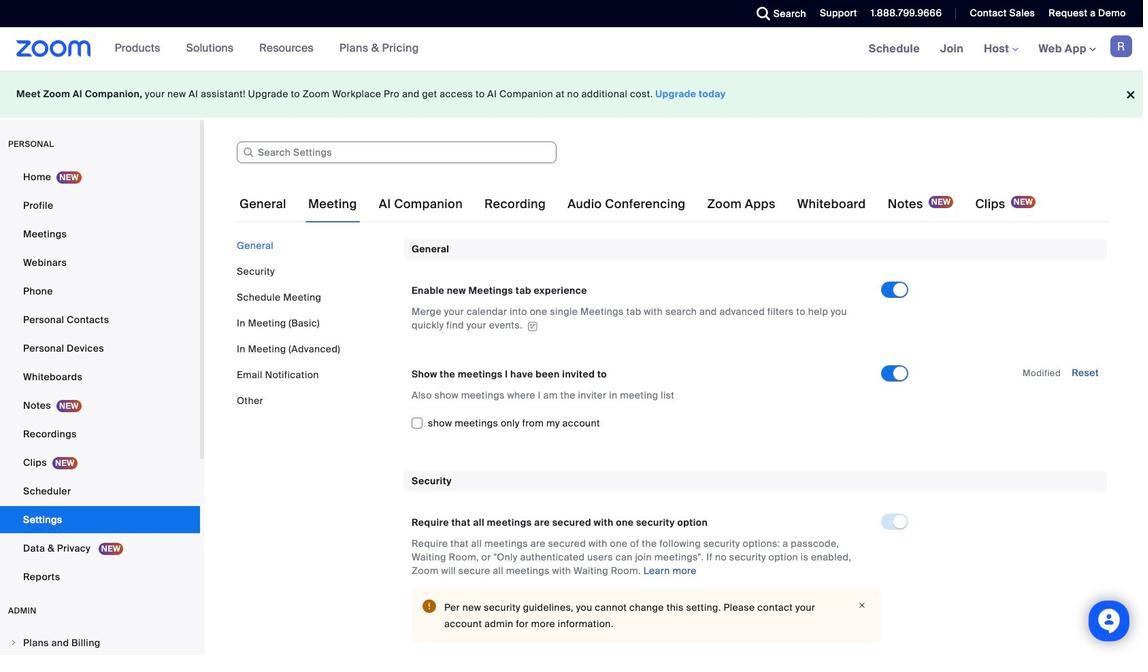 Task type: describe. For each thing, give the bounding box(es) containing it.
Search Settings text field
[[237, 142, 557, 163]]

close image
[[854, 600, 871, 612]]

right image
[[10, 639, 18, 647]]

meetings navigation
[[859, 27, 1144, 71]]

profile picture image
[[1111, 35, 1133, 57]]



Task type: vqa. For each thing, say whether or not it's contained in the screenshot.
the bottommost right icon
no



Task type: locate. For each thing, give the bounding box(es) containing it.
application
[[412, 305, 869, 333]]

support version for enable new meetings tab experience image
[[526, 322, 540, 331]]

product information navigation
[[105, 27, 430, 71]]

banner
[[0, 27, 1144, 71]]

tabs of my account settings page tab list
[[237, 185, 1039, 223]]

menu bar
[[237, 239, 394, 408]]

security element
[[404, 471, 1108, 656]]

footer
[[0, 71, 1144, 118]]

application inside the general element
[[412, 305, 869, 333]]

menu item
[[0, 630, 200, 656]]

zoom logo image
[[16, 40, 91, 57]]

general element
[[404, 239, 1108, 449]]

alert inside "security" element
[[412, 589, 882, 643]]

personal menu menu
[[0, 163, 200, 592]]

warning image
[[423, 600, 436, 613]]

alert
[[412, 589, 882, 643]]



